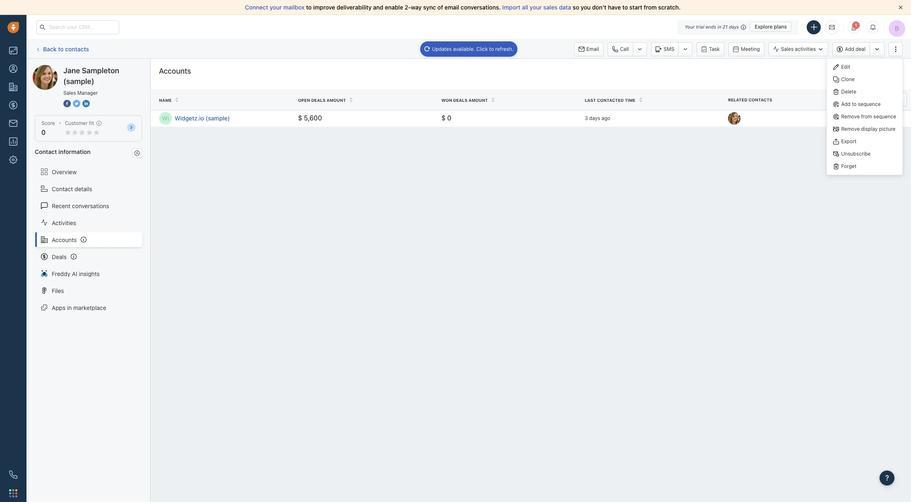 Task type: describe. For each thing, give the bounding box(es) containing it.
amount for won deals amount
[[469, 98, 488, 103]]

delete
[[842, 89, 857, 95]]

jane for jane sampleton (sample) sales manager
[[63, 66, 80, 75]]

manager
[[77, 90, 98, 96]]

sales inside jane sampleton (sample) sales manager
[[63, 90, 76, 96]]

facebook circled image
[[63, 99, 71, 108]]

contact details
[[52, 185, 92, 192]]

sync
[[423, 4, 436, 11]]

mailbox
[[284, 4, 305, 11]]

conversations.
[[461, 4, 501, 11]]

1
[[855, 23, 858, 28]]

score 0
[[41, 120, 55, 136]]

1 vertical spatial accounts
[[52, 236, 77, 243]]

sampleton for jane sampleton (sample) sales manager
[[82, 66, 119, 75]]

conversations
[[72, 202, 109, 209]]

0 for $ 0
[[447, 114, 452, 122]]

name
[[159, 98, 172, 103]]

all
[[522, 4, 528, 11]]

sampleton for jane sampleton (sample)
[[64, 65, 92, 72]]

contact for contact information
[[35, 148, 57, 155]]

start
[[630, 4, 643, 11]]

0 horizontal spatial from
[[644, 4, 657, 11]]

2-
[[405, 4, 411, 11]]

task
[[710, 46, 720, 52]]

ai
[[72, 270, 77, 277]]

you
[[581, 4, 591, 11]]

score
[[41, 120, 55, 126]]

email
[[587, 46, 599, 52]]

3 days ago
[[585, 115, 611, 121]]

activities
[[52, 219, 76, 226]]

widgetz.io (sample) link
[[175, 114, 290, 123]]

1 horizontal spatial in
[[718, 24, 722, 29]]

email button
[[574, 42, 604, 56]]

to left start
[[623, 4, 628, 11]]

open
[[298, 98, 310, 103]]

remove for remove from sequence
[[842, 113, 860, 120]]

sequence for add to sequence
[[858, 101, 881, 107]]

time
[[625, 98, 636, 103]]

refresh.
[[496, 46, 514, 52]]

contact information
[[35, 148, 91, 155]]

1 horizontal spatial accounts
[[159, 67, 191, 75]]

back
[[43, 45, 57, 53]]

unsubscribe
[[842, 151, 871, 157]]

way
[[411, 4, 422, 11]]

open deals amount
[[298, 98, 346, 103]]

call link
[[608, 42, 633, 56]]

your trial ends in 21 days
[[685, 24, 739, 29]]

0 for score 0
[[41, 129, 46, 136]]

information
[[58, 148, 91, 155]]

$ for $ 0
[[442, 114, 446, 122]]

$ for $ 5,600
[[298, 114, 302, 122]]

updates available. click to refresh.
[[432, 46, 514, 52]]

enable
[[385, 4, 403, 11]]

add deal button
[[833, 42, 870, 56]]

connect your mailbox to improve deliverability and enable 2-way sync of email conversations. import all your sales data so you don't have to start from scratch.
[[245, 4, 681, 11]]

sms
[[664, 46, 675, 52]]

of
[[438, 4, 443, 11]]

2 your from the left
[[530, 4, 542, 11]]

meeting
[[741, 46, 760, 52]]

$ 0
[[442, 114, 452, 122]]

jane sampleton (sample) sales manager
[[63, 66, 119, 96]]

overview
[[52, 168, 77, 175]]

deals for won
[[453, 98, 468, 103]]

contacted
[[597, 98, 624, 103]]

wi
[[162, 115, 169, 122]]

1 vertical spatial contacts
[[749, 97, 773, 102]]

email
[[445, 4, 459, 11]]

5,600
[[304, 114, 322, 122]]

related
[[728, 97, 748, 102]]

scratch.
[[659, 4, 681, 11]]

updates available. click to refresh. link
[[420, 41, 518, 57]]

phone element
[[5, 467, 22, 483]]

amount for open deals amount
[[327, 98, 346, 103]]

sales activities
[[781, 46, 816, 52]]

0 vertical spatial sales
[[781, 46, 794, 52]]

1 horizontal spatial days
[[729, 24, 739, 29]]

apps in marketplace
[[52, 304, 106, 311]]

explore plans link
[[751, 22, 792, 32]]

related contacts
[[728, 97, 773, 102]]

1 link
[[848, 21, 861, 33]]

widgetz.io (sample)
[[175, 115, 230, 122]]

call
[[620, 46, 629, 52]]

and
[[373, 4, 384, 11]]

send email image
[[830, 24, 835, 31]]

1 vertical spatial in
[[67, 304, 72, 311]]

remove for remove display picture
[[842, 126, 860, 132]]

freddy ai insights
[[52, 270, 100, 277]]

deal
[[856, 46, 866, 52]]

explore plans
[[755, 24, 787, 30]]

freshworks switcher image
[[9, 489, 17, 498]]

0 button
[[41, 129, 46, 136]]

add for add deal
[[845, 46, 855, 52]]

customer fit
[[65, 120, 94, 126]]

0 horizontal spatial contacts
[[65, 45, 89, 53]]

2 vertical spatial (sample)
[[206, 115, 230, 122]]



Task type: locate. For each thing, give the bounding box(es) containing it.
jane inside jane sampleton (sample) sales manager
[[63, 66, 80, 75]]

0 vertical spatial in
[[718, 24, 722, 29]]

amount right open
[[327, 98, 346, 103]]

$
[[298, 114, 302, 122], [442, 114, 446, 122]]

sequence for remove from sequence
[[874, 113, 897, 120]]

files
[[52, 287, 64, 294]]

deals for open
[[311, 98, 326, 103]]

21
[[723, 24, 728, 29]]

sales
[[781, 46, 794, 52], [63, 90, 76, 96]]

explore
[[755, 24, 773, 30]]

sequence up picture
[[874, 113, 897, 120]]

1 horizontal spatial jane
[[63, 66, 80, 75]]

1 vertical spatial contact
[[52, 185, 73, 192]]

so
[[573, 4, 580, 11]]

days right 21
[[729, 24, 739, 29]]

0 vertical spatial (sample)
[[94, 65, 117, 72]]

sampleton
[[64, 65, 92, 72], [82, 66, 119, 75]]

0 horizontal spatial accounts
[[52, 236, 77, 243]]

sales up the facebook circled 'image'
[[63, 90, 76, 96]]

1 horizontal spatial your
[[530, 4, 542, 11]]

(sample) inside jane sampleton (sample) sales manager
[[63, 77, 94, 86]]

data
[[559, 4, 572, 11]]

0 vertical spatial remove
[[842, 113, 860, 120]]

call button
[[608, 42, 633, 56]]

sequence
[[858, 101, 881, 107], [874, 113, 897, 120]]

1 vertical spatial add
[[842, 101, 851, 107]]

contact for contact details
[[52, 185, 73, 192]]

1 vertical spatial 0
[[41, 129, 46, 136]]

1 vertical spatial sales
[[63, 90, 76, 96]]

to right back
[[58, 45, 64, 53]]

sampleton up manager
[[82, 66, 119, 75]]

last
[[585, 98, 596, 103]]

1 horizontal spatial amount
[[469, 98, 488, 103]]

your
[[685, 24, 695, 29]]

(sample) down "jane sampleton (sample)"
[[63, 77, 94, 86]]

0 horizontal spatial jane
[[49, 65, 62, 72]]

in right apps
[[67, 304, 72, 311]]

amount
[[327, 98, 346, 103], [469, 98, 488, 103]]

details
[[75, 185, 92, 192]]

0 horizontal spatial your
[[270, 4, 282, 11]]

connect your mailbox link
[[245, 4, 306, 11]]

1 horizontal spatial contacts
[[749, 97, 773, 102]]

your
[[270, 4, 282, 11], [530, 4, 542, 11]]

to
[[306, 4, 312, 11], [623, 4, 628, 11], [58, 45, 64, 53], [489, 46, 494, 52], [852, 101, 857, 107]]

display
[[862, 126, 878, 132]]

2 $ from the left
[[442, 114, 446, 122]]

your left mailbox
[[270, 4, 282, 11]]

don't
[[592, 4, 607, 11]]

twitter circled image
[[73, 99, 80, 108]]

from up remove display picture
[[862, 113, 873, 120]]

(sample) up manager
[[94, 65, 117, 72]]

deals
[[52, 253, 67, 260]]

2 amount from the left
[[469, 98, 488, 103]]

0 horizontal spatial 0
[[41, 129, 46, 136]]

close image
[[899, 5, 903, 10]]

clone
[[842, 76, 855, 82]]

sampleton inside jane sampleton (sample) sales manager
[[82, 66, 119, 75]]

1 vertical spatial days
[[590, 115, 601, 121]]

forget
[[842, 163, 857, 169]]

0 horizontal spatial days
[[590, 115, 601, 121]]

add for add to sequence
[[842, 101, 851, 107]]

remove
[[842, 113, 860, 120], [842, 126, 860, 132]]

0 vertical spatial accounts
[[159, 67, 191, 75]]

0 horizontal spatial deals
[[311, 98, 326, 103]]

contact
[[35, 148, 57, 155], [52, 185, 73, 192]]

recent conversations
[[52, 202, 109, 209]]

0
[[447, 114, 452, 122], [41, 129, 46, 136]]

amount right won
[[469, 98, 488, 103]]

sms button
[[652, 42, 679, 56]]

in left 21
[[718, 24, 722, 29]]

days
[[729, 24, 739, 29], [590, 115, 601, 121]]

accounts up name
[[159, 67, 191, 75]]

accounts down activities at the top left of page
[[52, 236, 77, 243]]

1 horizontal spatial $
[[442, 114, 446, 122]]

contacts
[[65, 45, 89, 53], [749, 97, 773, 102]]

0 vertical spatial 0
[[447, 114, 452, 122]]

0 vertical spatial add
[[845, 46, 855, 52]]

accounts
[[159, 67, 191, 75], [52, 236, 77, 243]]

from right start
[[644, 4, 657, 11]]

connect
[[245, 4, 268, 11]]

remove up export
[[842, 126, 860, 132]]

plans
[[774, 24, 787, 30]]

$ down won
[[442, 114, 446, 122]]

$ 5,600
[[298, 114, 322, 122]]

recent
[[52, 202, 70, 209]]

0 horizontal spatial $
[[298, 114, 302, 122]]

sales activities button
[[769, 42, 833, 56], [769, 42, 829, 56]]

ago
[[602, 115, 611, 121]]

1 vertical spatial remove
[[842, 126, 860, 132]]

add to sequence
[[842, 101, 881, 107]]

(sample) for jane sampleton (sample) sales manager
[[63, 77, 94, 86]]

sales left activities
[[781, 46, 794, 52]]

1 horizontal spatial sales
[[781, 46, 794, 52]]

back to contacts
[[43, 45, 89, 53]]

add
[[845, 46, 855, 52], [842, 101, 851, 107]]

0 horizontal spatial amount
[[327, 98, 346, 103]]

import
[[503, 4, 521, 11]]

deals right won
[[453, 98, 468, 103]]

meeting button
[[729, 42, 765, 56]]

deals right open
[[311, 98, 326, 103]]

1 your from the left
[[270, 4, 282, 11]]

jane down back to contacts
[[63, 66, 80, 75]]

Search your CRM... text field
[[36, 20, 119, 34]]

sequence up remove from sequence
[[858, 101, 881, 107]]

1 vertical spatial from
[[862, 113, 873, 120]]

click
[[477, 46, 488, 52]]

0 vertical spatial days
[[729, 24, 739, 29]]

$ left 5,600
[[298, 114, 302, 122]]

remove display picture
[[842, 126, 896, 132]]

updates
[[432, 46, 452, 52]]

available.
[[453, 46, 475, 52]]

0 horizontal spatial sales
[[63, 90, 76, 96]]

customer
[[65, 120, 88, 126]]

remove from sequence
[[842, 113, 897, 120]]

wi button
[[159, 112, 172, 125]]

mng settings image
[[134, 150, 140, 156]]

0 horizontal spatial in
[[67, 304, 72, 311]]

back to contacts link
[[35, 43, 89, 56]]

contact up recent
[[52, 185, 73, 192]]

jane sampleton (sample)
[[49, 65, 117, 72]]

sampleton down back to contacts
[[64, 65, 92, 72]]

have
[[608, 4, 621, 11]]

widgetz.io
[[175, 115, 204, 122]]

0 inside 'score 0'
[[41, 129, 46, 136]]

sales
[[544, 4, 558, 11]]

to down delete
[[852, 101, 857, 107]]

days right 3
[[590, 115, 601, 121]]

phone image
[[9, 471, 17, 479]]

jane for jane sampleton (sample)
[[49, 65, 62, 72]]

contacts right related
[[749, 97, 773, 102]]

linkedin circled image
[[82, 99, 90, 108]]

add left deal
[[845, 46, 855, 52]]

1 vertical spatial sequence
[[874, 113, 897, 120]]

marketplace
[[73, 304, 106, 311]]

fit
[[89, 120, 94, 126]]

trial
[[696, 24, 705, 29]]

from
[[644, 4, 657, 11], [862, 113, 873, 120]]

2 remove from the top
[[842, 126, 860, 132]]

apps
[[52, 304, 66, 311]]

contact down 0 button
[[35, 148, 57, 155]]

3
[[585, 115, 588, 121]]

activities
[[795, 46, 816, 52]]

1 horizontal spatial from
[[862, 113, 873, 120]]

0 vertical spatial sequence
[[858, 101, 881, 107]]

to right the click
[[489, 46, 494, 52]]

jane down back
[[49, 65, 62, 72]]

add deal
[[845, 46, 866, 52]]

2 deals from the left
[[453, 98, 468, 103]]

1 amount from the left
[[327, 98, 346, 103]]

0 vertical spatial contact
[[35, 148, 57, 155]]

export
[[842, 138, 857, 145]]

1 remove from the top
[[842, 113, 860, 120]]

deals
[[311, 98, 326, 103], [453, 98, 468, 103]]

deliverability
[[337, 4, 372, 11]]

(sample) for jane sampleton (sample)
[[94, 65, 117, 72]]

0 down won
[[447, 114, 452, 122]]

0 vertical spatial from
[[644, 4, 657, 11]]

add inside button
[[845, 46, 855, 52]]

your right all
[[530, 4, 542, 11]]

in
[[718, 24, 722, 29], [67, 304, 72, 311]]

0 vertical spatial contacts
[[65, 45, 89, 53]]

1 $ from the left
[[298, 114, 302, 122]]

last contacted time
[[585, 98, 636, 103]]

add down delete
[[842, 101, 851, 107]]

remove down add to sequence
[[842, 113, 860, 120]]

1 deals from the left
[[311, 98, 326, 103]]

to right mailbox
[[306, 4, 312, 11]]

1 horizontal spatial deals
[[453, 98, 468, 103]]

1 horizontal spatial 0
[[447, 114, 452, 122]]

picture
[[880, 126, 896, 132]]

1 vertical spatial (sample)
[[63, 77, 94, 86]]

0 down score
[[41, 129, 46, 136]]

edit
[[842, 64, 851, 70]]

ends
[[706, 24, 717, 29]]

contacts up "jane sampleton (sample)"
[[65, 45, 89, 53]]

(sample) right widgetz.io
[[206, 115, 230, 122]]



Task type: vqa. For each thing, say whether or not it's contained in the screenshot.
left In
yes



